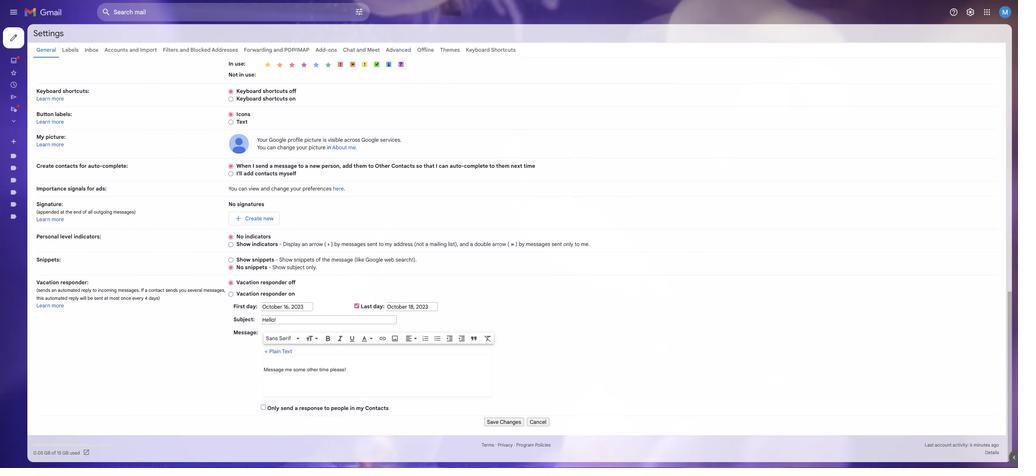 Task type: vqa. For each thing, say whether or not it's contained in the screenshot.
Vacation responder: (sends an automated reply to incoming messages. If a contact sends you several messages, this automated reply will be sent at most once every 4 days)
yes



Task type: locate. For each thing, give the bounding box(es) containing it.
at down incoming
[[116, 329, 120, 335]]

your down profile
[[330, 160, 341, 168]]

and for import
[[144, 52, 154, 59]]

0 vertical spatial use:
[[261, 67, 273, 75]]

me down across
[[387, 160, 395, 168]]

an right (sends
[[57, 320, 63, 326]]

4 left days)
[[161, 329, 164, 335]]

0 vertical spatial 4
[[309, 57, 313, 64]]

your inside your google profile picture is visible across google services. you can change your picture in about me .
[[330, 160, 341, 168]]

at inside signature: (appended at the end of all outgoing messages) learn more
[[67, 233, 71, 239]]

learn more link down (appended at the left
[[40, 240, 71, 248]]

my picture: learn more
[[40, 149, 73, 165]]

1 horizontal spatial me
[[387, 160, 395, 168]]

) right »
[[573, 268, 575, 276]]

indicators down no indicators
[[280, 268, 309, 276]]

0 vertical spatial of
[[599, 45, 605, 52]]

auto-
[[98, 181, 114, 188], [500, 181, 516, 188]]

all stars link
[[331, 57, 356, 65]]

sends
[[184, 320, 198, 326]]

1 horizontal spatial message
[[368, 285, 392, 293]]

keyboard
[[518, 52, 544, 59], [40, 98, 68, 105], [263, 98, 291, 105], [263, 106, 291, 114]]

your
[[670, 45, 682, 52], [330, 160, 341, 168], [323, 206, 335, 214]]

learn for keyboard
[[40, 106, 56, 114]]

learn for my
[[40, 157, 56, 165]]

the
[[410, 45, 419, 52], [573, 45, 581, 52], [716, 45, 725, 52], [73, 233, 80, 239], [358, 285, 367, 293]]

1 horizontal spatial (
[[564, 268, 566, 276]]

1 vertical spatial for
[[88, 181, 96, 188]]

your down myself
[[323, 206, 335, 214]]

0 vertical spatial no
[[254, 223, 262, 231]]

1 horizontal spatial contacts
[[283, 189, 309, 196]]

and for meet
[[396, 52, 407, 59]]

google right (like
[[406, 285, 426, 293]]

1 vertical spatial at
[[116, 329, 120, 335]]

mirage glisten link
[[27, 224, 65, 231]]

add-
[[351, 52, 365, 59]]

a inside vacation responder: (sends an automated reply to incoming messages. if a contact sends you several messages, this automated reply will be sent at most once every 4 days)
[[161, 320, 164, 326]]

keyboard inside keyboard shortcuts: learn more
[[40, 98, 68, 105]]

more for labels:
[[57, 132, 71, 139]]

will
[[377, 45, 385, 52], [89, 329, 96, 335]]

of inside signature: (appended at the end of all outgoing messages) learn more
[[92, 233, 96, 239]]

hover
[[653, 45, 669, 52]]

and for blocked
[[200, 52, 210, 59]]

1 more from the top
[[57, 106, 71, 114]]

glisten
[[47, 224, 65, 231]]

1 horizontal spatial all
[[331, 57, 337, 64]]

offline link
[[464, 52, 482, 59]]

keyboard down successively.
[[518, 52, 544, 59]]

to inside vacation responder: (sends an automated reply to incoming messages. if a contact sends you several messages, this automated reply will be sent at most once every 4 days)
[[103, 320, 108, 326]]

show snippets of the message (like google web search!).
[[310, 285, 463, 293]]

1 shortcuts from the top
[[292, 98, 320, 105]]

messages)
[[126, 233, 151, 239]]

1 responder from the top
[[290, 311, 319, 318]]

»
[[568, 268, 572, 276]]

by right »
[[577, 268, 583, 276]]

snippets
[[280, 285, 305, 293], [327, 285, 349, 293], [272, 294, 297, 301]]

your
[[286, 152, 298, 159]]

sent right the be
[[105, 329, 114, 335]]

contacts
[[61, 181, 87, 188], [283, 189, 309, 196]]

0 horizontal spatial message
[[305, 181, 330, 188]]

and inside forwarding and pop/imap link
[[304, 52, 315, 59]]

i'll
[[263, 189, 269, 196]]

create inside button
[[273, 240, 291, 247]]

1 vertical spatial send
[[312, 450, 326, 458]]

learn more link
[[40, 106, 71, 114], [40, 132, 71, 139], [40, 157, 71, 165], [40, 240, 71, 248]]

0 vertical spatial send
[[284, 181, 298, 188]]

contacts left so
[[435, 181, 461, 188]]

you right sends
[[199, 320, 207, 326]]

icons
[[263, 123, 278, 131]]

learn inside button labels: learn more
[[40, 132, 56, 139]]

1 learn more link from the top
[[40, 106, 71, 114]]

and inside filters and blocked addresses link
[[200, 52, 210, 59]]

no snippets
[[263, 294, 297, 301]]

Vacation responder text field
[[293, 399, 546, 438]]

to left the me.
[[639, 268, 644, 276]]

When I send a message to a new person, add them to Other Contacts so that I can auto-complete to them next time radio
[[254, 182, 259, 188]]

you up themes
[[489, 45, 499, 52]]

0 vertical spatial you
[[286, 160, 295, 168]]

and inside chat and meet link
[[396, 52, 407, 59]]

new left person,
[[344, 181, 356, 188]]

automated down (sends
[[50, 329, 75, 335]]

can left view
[[265, 206, 275, 214]]

reply down responder:
[[76, 329, 88, 335]]

3 learn more link from the top
[[40, 157, 71, 165]]

0 horizontal spatial 4
[[161, 329, 164, 335]]

signature: (appended at the end of all outgoing messages) learn more
[[40, 223, 151, 248]]

1 vertical spatial your
[[330, 160, 341, 168]]

Vacation responder off radio
[[254, 312, 259, 318]]

0 vertical spatial will
[[377, 45, 385, 52]]

1 vertical spatial off
[[321, 311, 329, 318]]

No snippets radio
[[254, 295, 259, 301]]

keyboard shortcuts
[[518, 52, 573, 59]]

by right ›
[[372, 268, 378, 276]]

2 vertical spatial for
[[97, 206, 105, 214]]

shortcuts for on
[[292, 106, 320, 114]]

the
[[350, 45, 360, 52]]

contacts down dazzle
[[61, 181, 87, 188]]

1 vertical spatial contacts
[[283, 189, 309, 196]]

create down signatures
[[273, 240, 291, 247]]

3 learn from the top
[[40, 157, 56, 165]]

0 vertical spatial for
[[623, 45, 631, 52]]

more inside keyboard shortcuts: learn more
[[57, 106, 71, 114]]

2 responder from the top
[[290, 323, 319, 331]]

learn more link up the scheduled
[[40, 106, 71, 114]]

new down signatures
[[293, 240, 304, 247]]

1 horizontal spatial arrow
[[547, 268, 563, 276]]

leaf link
[[27, 183, 39, 191]]

me inside your google profile picture is visible across google services. you can change your picture in about me .
[[387, 160, 395, 168]]

importance signals for ads:
[[40, 206, 119, 214]]

picture left is
[[338, 152, 357, 159]]

0 vertical spatial my
[[428, 268, 436, 276]]

1 horizontal spatial day:
[[415, 338, 427, 345]]

shortcuts down keyboard shortcuts off
[[292, 106, 320, 114]]

next
[[568, 181, 581, 188]]

off for vacation responder off
[[321, 311, 329, 318]]

2 learn more link from the top
[[40, 132, 71, 139]]

2 horizontal spatial sent
[[613, 268, 625, 276]]

time right other
[[355, 408, 365, 414]]

0 vertical spatial time
[[582, 181, 595, 188]]

change down myself
[[301, 206, 321, 214]]

4 more from the top
[[57, 240, 71, 248]]

an right display
[[335, 268, 342, 276]]

0 vertical spatial create
[[40, 181, 60, 188]]

keyboard for keyboard shortcuts on
[[263, 106, 291, 114]]

on up first day: text field
[[321, 323, 328, 331]]

vacation down no snippets
[[263, 311, 288, 318]]

text
[[263, 132, 275, 139]]

change down profile
[[308, 160, 328, 168]]

and for pop/imap
[[304, 52, 315, 59]]

2 arrow from the left
[[547, 268, 563, 276]]

1 learn from the top
[[40, 106, 56, 114]]

off up first day: text field
[[321, 311, 329, 318]]

the down ›
[[358, 285, 367, 293]]

first day:
[[259, 337, 286, 344]]

send right only
[[312, 450, 326, 458]]

vacation up first day:
[[263, 323, 288, 331]]

learn up the scheduled
[[40, 106, 56, 114]]

a right (not
[[473, 268, 476, 276]]

to right 'complete'
[[544, 181, 550, 188]]

show snippets
[[263, 285, 305, 293]]

0 horizontal spatial an
[[57, 320, 63, 326]]

0 vertical spatial inbox link
[[94, 52, 109, 59]]

starred
[[27, 77, 47, 84]]

in inside your google profile picture is visible across google services. you can change your picture in about me .
[[363, 160, 368, 168]]

auto- up ads:
[[98, 181, 114, 188]]

1 vertical spatial time
[[355, 408, 365, 414]]

no left signatures
[[254, 223, 262, 231]]

1 vertical spatial new
[[293, 240, 304, 247]]

web
[[427, 285, 438, 293]]

2 shortcuts from the top
[[292, 106, 320, 114]]

0 vertical spatial can
[[297, 160, 307, 168]]

all left the add- on the top left of page
[[331, 57, 337, 64]]

1 vertical spatial an
[[57, 320, 63, 326]]

Subject text field
[[290, 351, 441, 361]]

learn more link for button
[[40, 132, 71, 139]]

your right hover
[[670, 45, 682, 52]]

only
[[626, 268, 637, 276]]

order
[[421, 45, 435, 52]]

1
[[291, 57, 293, 64]]

off up the keyboard shortcuts on
[[321, 98, 329, 105]]

to
[[332, 181, 338, 188], [409, 181, 415, 188], [544, 181, 550, 188], [421, 268, 427, 276], [639, 268, 644, 276], [103, 320, 108, 326], [360, 450, 366, 458]]

) right ›
[[368, 268, 370, 276]]

star left search,
[[611, 45, 622, 52]]

in up chat and meet
[[404, 45, 409, 52]]

0 horizontal spatial all
[[98, 233, 103, 239]]

1 vertical spatial 4
[[161, 329, 164, 335]]

learn inside keyboard shortcuts: learn more
[[40, 106, 56, 114]]

visible
[[364, 152, 381, 159]]

day: right last
[[415, 338, 427, 345]]

0 vertical spatial responder
[[290, 311, 319, 318]]

2 learn from the top
[[40, 132, 56, 139]]

day: for last day:
[[415, 338, 427, 345]]

only
[[297, 450, 311, 458]]

myself
[[310, 189, 329, 196]]

use: right in
[[261, 67, 273, 75]]

an inside vacation responder: (sends an automated reply to incoming messages. if a contact sends you several messages, this automated reply will be sent at most once every 4 days)
[[57, 320, 63, 326]]

1 arrow from the left
[[344, 268, 359, 276]]

if
[[157, 320, 160, 326]]

will left the be
[[89, 329, 96, 335]]

sent link
[[27, 104, 39, 111]]

person,
[[357, 181, 379, 188]]

add-ons link
[[351, 52, 375, 59]]

0 vertical spatial reply
[[90, 320, 102, 326]]

learn inside my picture: learn more
[[40, 157, 56, 165]]

a left response
[[328, 450, 331, 458]]

1 horizontal spatial them
[[551, 181, 566, 188]]

meetings
[[27, 197, 52, 204]]

1 horizontal spatial add
[[381, 181, 392, 188]]

a right name
[[606, 45, 610, 52]]

snippets:
[[40, 285, 68, 293]]

1 horizontal spatial )
[[573, 268, 575, 276]]

I'll add contacts myself radio
[[254, 190, 259, 196]]

more inside my picture: learn more
[[57, 157, 71, 165]]

contacts up view
[[283, 189, 309, 196]]

0 horizontal spatial of
[[92, 233, 96, 239]]

all
[[331, 57, 337, 64], [98, 233, 103, 239]]

vacation
[[40, 311, 66, 318], [263, 311, 288, 318], [263, 323, 288, 331]]

you down your
[[286, 160, 295, 168]]

1 vertical spatial shortcuts
[[292, 106, 320, 114]]

contacts down vacation responder text field
[[406, 450, 432, 458]]

messages
[[380, 268, 407, 276], [585, 268, 612, 276]]

Keyboard shortcuts on radio
[[254, 107, 259, 113]]

outgoing
[[104, 233, 125, 239]]

stars
[[362, 45, 375, 52], [314, 57, 327, 64], [339, 57, 352, 64]]

general
[[40, 52, 62, 59]]

more up labels:
[[57, 106, 71, 114]]

0 vertical spatial change
[[308, 160, 328, 168]]

more inside button labels: learn more
[[57, 132, 71, 139]]

0 horizontal spatial you
[[199, 320, 207, 326]]

keyboard shortcuts on
[[263, 106, 329, 114]]

create contacts for auto-complete:
[[40, 181, 142, 188]]

0 vertical spatial me
[[387, 160, 395, 168]]

messages up show snippets of the message (like google web search!).
[[380, 268, 407, 276]]

vacation inside vacation responder: (sends an automated reply to incoming messages. if a contact sends you several messages, this automated reply will be sent at most once every 4 days)
[[40, 311, 66, 318]]

reply up the be
[[90, 320, 102, 326]]

a up i'll add contacts myself
[[300, 181, 303, 188]]

1 horizontal spatial by
[[577, 268, 583, 276]]

advanced link
[[429, 52, 457, 59]]

0 horizontal spatial them
[[393, 181, 408, 188]]

learn for button
[[40, 132, 56, 139]]

day: right first
[[274, 337, 286, 344]]

the inside signature: (appended at the end of all outgoing messages) learn more
[[73, 233, 80, 239]]

day: for first day:
[[274, 337, 286, 344]]

keyboard shortcuts: learn more
[[40, 98, 99, 114]]

navigation
[[0, 27, 101, 469], [40, 463, 1018, 469]]

search mail image
[[110, 6, 126, 21]]

1 star link
[[291, 57, 309, 65]]

1 horizontal spatial new
[[344, 181, 356, 188]]

responder for off
[[290, 311, 319, 318]]

2 more from the top
[[57, 132, 71, 139]]

0 horizontal spatial time
[[355, 408, 365, 414]]

4 learn from the top
[[40, 240, 56, 248]]

more down picture:
[[57, 157, 71, 165]]

1 horizontal spatial will
[[377, 45, 385, 52]]

in down visible
[[363, 160, 368, 168]]

0 vertical spatial contacts
[[61, 181, 87, 188]]

1 vertical spatial can
[[488, 181, 498, 188]]

1 horizontal spatial auto-
[[500, 181, 516, 188]]

main menu image
[[10, 8, 20, 19]]

2 ) from the left
[[573, 268, 575, 276]]

my right people
[[396, 450, 404, 458]]

accounts
[[116, 52, 142, 59]]

mouse
[[683, 45, 701, 52]]

snippets down display
[[327, 285, 349, 293]]

messages.
[[131, 320, 155, 326]]

name
[[583, 45, 598, 52]]

on down keyboard shortcuts off
[[321, 106, 329, 114]]

sent inside vacation responder: (sends an automated reply to incoming messages. if a contact sends you several messages, this automated reply will be sent at most once every 4 days)
[[105, 329, 114, 335]]

(not
[[460, 268, 471, 276]]

3 more from the top
[[57, 157, 71, 165]]

1 vertical spatial indicators
[[280, 268, 309, 276]]

keyboard right the keyboard shortcuts off radio
[[263, 98, 291, 105]]

all inside signature: (appended at the end of all outgoing messages) learn more
[[98, 233, 103, 239]]

No indicators radio
[[254, 261, 259, 267]]

more for shortcuts:
[[57, 106, 71, 114]]

learn down "my"
[[40, 157, 56, 165]]

radiant sunshine
[[27, 237, 73, 244]]

0 vertical spatial on
[[321, 106, 329, 114]]

me inside vacation responder text field
[[317, 408, 325, 414]]

show right show indicators radio
[[263, 268, 279, 276]]

0 vertical spatial an
[[335, 268, 342, 276]]

0 horizontal spatial auto-
[[98, 181, 114, 188]]

1 by from the left
[[372, 268, 378, 276]]

on for keyboard shortcuts on
[[321, 106, 329, 114]]

in use:
[[254, 67, 273, 75]]

send up i'll add contacts myself
[[284, 181, 298, 188]]

vacation up (sends
[[40, 311, 66, 318]]

learn more link down picture:
[[40, 157, 71, 165]]

indicators down create new
[[272, 260, 301, 267]]

create
[[40, 181, 60, 188], [273, 240, 291, 247]]

1 horizontal spatial can
[[297, 160, 307, 168]]

radiant sunshine link
[[27, 237, 73, 244]]

0 horizontal spatial can
[[265, 206, 275, 214]]

a
[[606, 45, 610, 52], [300, 181, 303, 188], [339, 181, 343, 188], [473, 268, 476, 276], [523, 268, 526, 276], [161, 320, 164, 326], [328, 450, 331, 458]]

for left search,
[[623, 45, 631, 52]]

4 right 1 star link
[[309, 57, 313, 64]]

all left outgoing
[[98, 233, 103, 239]]

star right 1
[[295, 57, 305, 64]]

learn more link for my
[[40, 157, 71, 165]]

arrow
[[344, 268, 359, 276], [547, 268, 563, 276]]

0 horizontal spatial create
[[40, 181, 60, 188]]

a right if
[[161, 320, 164, 326]]

sent
[[27, 104, 39, 111]]

1 vertical spatial my
[[396, 450, 404, 458]]

and inside accounts and import link
[[144, 52, 154, 59]]

time right the next
[[582, 181, 595, 188]]

learn down button
[[40, 132, 56, 139]]

1 vertical spatial contacts
[[406, 450, 432, 458]]

1 them from the left
[[393, 181, 408, 188]]

None search field
[[108, 3, 411, 24]]

message for a
[[305, 181, 330, 188]]

0 horizontal spatial add
[[271, 189, 282, 196]]

0 vertical spatial all
[[331, 57, 337, 64]]

0 vertical spatial shortcuts
[[292, 98, 320, 105]]

Only send a response to people in my Contacts checkbox
[[290, 451, 296, 456]]

formatting options toolbar
[[293, 370, 549, 383]]

show for show snippets
[[263, 285, 279, 293]]

create for create new
[[273, 240, 291, 247]]

0 vertical spatial inbox
[[94, 52, 109, 59]]

0 vertical spatial indicators
[[272, 260, 301, 267]]

inbox link right the labels link
[[94, 52, 109, 59]]

use: down in use:
[[273, 79, 285, 87]]

1 horizontal spatial 4
[[309, 57, 313, 64]]

1 vertical spatial no
[[263, 260, 271, 267]]

view
[[276, 206, 288, 214]]

1 horizontal spatial you
[[489, 45, 499, 52]]

4 inside vacation responder: (sends an automated reply to incoming messages. if a contact sends you several messages, this automated reply will be sent at most once every 4 days)
[[161, 329, 164, 335]]

1 auto- from the left
[[98, 181, 114, 188]]

2 vertical spatial no
[[263, 294, 271, 301]]

to up the be
[[103, 320, 108, 326]]

1 vertical spatial star
[[295, 57, 305, 64]]

more down labels:
[[57, 132, 71, 139]]

1 vertical spatial responder
[[290, 323, 319, 331]]

4
[[309, 57, 313, 64], [161, 329, 164, 335]]

0 horizontal spatial new
[[293, 240, 304, 247]]

message left (like
[[368, 285, 392, 293]]

1 vertical spatial you
[[254, 206, 264, 214]]

2 by from the left
[[577, 268, 583, 276]]

the right learn
[[573, 45, 581, 52]]

time
[[582, 181, 595, 188], [355, 408, 365, 414]]

2 messages from the left
[[585, 268, 612, 276]]

responder down "vacation responder off"
[[290, 323, 319, 331]]

keyboard for keyboard shortcuts: learn more
[[40, 98, 68, 105]]

0 horizontal spatial messages
[[380, 268, 407, 276]]

shortcuts up the keyboard shortcuts on
[[292, 98, 320, 105]]

1 vertical spatial you
[[199, 320, 207, 326]]

google right your
[[299, 152, 318, 159]]

people
[[368, 450, 388, 458]]

several
[[209, 320, 225, 326]]

off for keyboard shortcuts off
[[321, 98, 329, 105]]

1 vertical spatial message
[[368, 285, 392, 293]]

days)
[[165, 329, 178, 335]]

0 vertical spatial star
[[611, 45, 622, 52]]

leaf
[[27, 183, 39, 191]]

0 horizontal spatial )
[[368, 268, 370, 276]]

image.
[[727, 45, 744, 52]]

you inside your google profile picture is visible across google services. you can change your picture in about me .
[[286, 160, 295, 168]]

sent left only
[[613, 268, 625, 276]]

show for show indicators - display an arrow ( › ) by messages sent to my address (not a mailing list), and a double arrow ( » ) by messages sent only to me.
[[263, 268, 279, 276]]

you down i'll add contacts myself 'option'
[[254, 206, 264, 214]]

1 horizontal spatial star
[[611, 45, 622, 52]]

0 horizontal spatial will
[[89, 329, 96, 335]]

on for vacation responder on
[[321, 323, 328, 331]]

forwarding and pop/imap link
[[271, 52, 344, 59]]

keyboard up icons
[[263, 106, 291, 114]]

show for show snippets of the message (like google web search!).
[[310, 285, 325, 293]]



Task type: describe. For each thing, give the bounding box(es) containing it.
you can view and change your preferences
[[254, 206, 370, 214]]

list),
[[498, 268, 509, 276]]

keyboard for keyboard shortcuts
[[518, 52, 544, 59]]

to down profile
[[332, 181, 338, 188]]

0 horizontal spatial you
[[254, 206, 264, 214]]

First day: text field
[[290, 337, 348, 346]]

general link
[[40, 52, 62, 59]]

0 horizontal spatial stars
[[314, 57, 327, 64]]

signals
[[75, 206, 95, 214]]

snippets for no snippets
[[272, 294, 297, 301]]

Text radio
[[254, 133, 259, 139]]

please!
[[367, 408, 385, 414]]

to left other
[[409, 181, 415, 188]]

meet
[[408, 52, 422, 59]]

2 vertical spatial can
[[265, 206, 275, 214]]

no for no indicators
[[263, 260, 271, 267]]

1 horizontal spatial an
[[335, 268, 342, 276]]

0 vertical spatial new
[[344, 181, 356, 188]]

Keyboard shortcuts off radio
[[254, 99, 259, 105]]

snippets for show snippets of the message (like google web search!).
[[327, 285, 349, 293]]

settings
[[37, 31, 71, 43]]

when i send a message to a new person, add them to other contacts so that i can auto-complete to them next time
[[263, 181, 595, 188]]

1 horizontal spatial time
[[582, 181, 595, 188]]

picture image
[[254, 148, 277, 172]]

a left person,
[[339, 181, 343, 188]]

1 vertical spatial add
[[271, 189, 282, 196]]

0 horizontal spatial send
[[284, 181, 298, 188]]

Last day: text field
[[429, 337, 487, 346]]

double
[[527, 268, 546, 276]]

0 vertical spatial automated
[[64, 320, 89, 326]]

0 horizontal spatial star
[[295, 57, 305, 64]]

other
[[417, 181, 434, 188]]

over
[[703, 45, 715, 52]]

2 horizontal spatial stars
[[362, 45, 375, 52]]

will inside vacation responder: (sends an automated reply to incoming messages. if a contact sends you several messages, this automated reply will be sent at most once every 4 days)
[[89, 329, 96, 335]]

accounts and import
[[116, 52, 174, 59]]

no signatures
[[254, 223, 294, 231]]

to left people
[[360, 450, 366, 458]]

message:
[[259, 366, 287, 374]]

indicators:
[[82, 260, 112, 267]]

1 horizontal spatial inbox link
[[94, 52, 109, 59]]

0 vertical spatial add
[[381, 181, 392, 188]]

1 i from the left
[[281, 181, 283, 188]]

laughter dazzle
[[27, 170, 70, 177]]

search!).
[[440, 285, 463, 293]]

is
[[359, 152, 363, 159]]

message me some other time please!
[[293, 408, 385, 414]]

1 horizontal spatial reply
[[90, 320, 102, 326]]

1 vertical spatial use:
[[273, 79, 285, 87]]

sans serif option
[[294, 372, 328, 381]]

responder for on
[[290, 323, 319, 331]]

chat and meet link
[[381, 52, 422, 59]]

laughter dazzle link
[[27, 170, 70, 177]]

for for importance signals for ads:
[[97, 206, 105, 214]]

click
[[500, 45, 512, 52]]

in right people
[[389, 450, 394, 458]]

once
[[134, 329, 146, 335]]

display
[[315, 268, 334, 276]]

1 vertical spatial picture
[[343, 160, 362, 168]]

button labels: learn more
[[40, 123, 80, 139]]

.
[[395, 160, 397, 168]]

2 horizontal spatial of
[[599, 45, 605, 52]]

learn more link for keyboard
[[40, 106, 71, 114]]

Show indicators radio
[[254, 269, 259, 275]]

mailing
[[478, 268, 497, 276]]

1 vertical spatial change
[[301, 206, 321, 214]]

labels
[[69, 52, 87, 59]]

indicators for show
[[280, 268, 309, 276]]

that
[[471, 181, 483, 188]]

0 horizontal spatial inbox link
[[27, 64, 43, 71]]

level
[[67, 260, 80, 267]]

vacation responder off
[[263, 311, 329, 318]]

change inside your google profile picture is visible across google services. you can change your picture in about me .
[[308, 160, 328, 168]]

be
[[97, 329, 103, 335]]

2 ( from the left
[[564, 268, 566, 276]]

shortcuts for off
[[292, 98, 320, 105]]

Icons radio
[[254, 124, 259, 131]]

signatures
[[263, 223, 294, 231]]

Last day: checkbox
[[394, 338, 399, 343]]

gmail image
[[27, 5, 73, 22]]

2 them from the left
[[551, 181, 566, 188]]

new inside button
[[293, 240, 304, 247]]

response
[[333, 450, 359, 458]]

Search mail text field
[[126, 9, 371, 18]]

navigation containing starred
[[0, 27, 101, 469]]

snippets for show snippets
[[280, 285, 305, 293]]

snoozed link
[[27, 91, 50, 98]]

keyboard shortcuts off
[[263, 98, 329, 105]]

labels link
[[69, 52, 87, 59]]

0 horizontal spatial contacts
[[406, 450, 432, 458]]

1 horizontal spatial contacts
[[435, 181, 461, 188]]

scheduled
[[27, 118, 58, 125]]

search,
[[632, 45, 652, 52]]

chat
[[381, 52, 395, 59]]

0 vertical spatial your
[[670, 45, 682, 52]]

in right not
[[266, 79, 271, 87]]

contact
[[165, 320, 183, 326]]

create for create contacts for auto-complete:
[[40, 181, 60, 188]]

2 vertical spatial your
[[323, 206, 335, 214]]

message
[[293, 408, 315, 414]]

meetings link
[[27, 197, 52, 204]]

responder:
[[67, 311, 98, 318]]

complete:
[[114, 181, 142, 188]]

my
[[40, 149, 49, 156]]

at inside vacation responder: (sends an automated reply to incoming messages. if a contact sends you several messages, this automated reply will be sent at most once every 4 days)
[[116, 329, 120, 335]]

personal
[[40, 260, 65, 267]]

1 ) from the left
[[368, 268, 370, 276]]

below
[[456, 45, 472, 52]]

shortcuts:
[[70, 98, 99, 105]]

complete
[[516, 181, 542, 188]]

2 horizontal spatial for
[[623, 45, 631, 52]]

across
[[383, 152, 400, 159]]

in
[[254, 67, 259, 75]]

most
[[122, 329, 133, 335]]

vacation for vacation responder on
[[263, 323, 288, 331]]

learn inside signature: (appended at the end of all outgoing messages) learn more
[[40, 240, 56, 248]]

keyboard shortcuts link
[[518, 52, 573, 59]]

advanced search options image
[[391, 5, 408, 21]]

more for picture:
[[57, 157, 71, 165]]

(like
[[394, 285, 405, 293]]

1 horizontal spatial stars
[[339, 57, 352, 64]]

you inside vacation responder: (sends an automated reply to incoming messages. if a contact sends you several messages, this automated reply will be sent at most once every 4 days)
[[199, 320, 207, 326]]

snoozed
[[27, 91, 50, 98]]

i'll add contacts myself
[[263, 189, 329, 196]]

shortcuts
[[546, 52, 573, 59]]

accounts and import link
[[116, 52, 174, 59]]

1 messages from the left
[[380, 268, 407, 276]]

0 horizontal spatial inbox
[[27, 64, 43, 71]]

memes
[[27, 210, 46, 217]]

the up meet
[[410, 45, 419, 52]]

can inside your google profile picture is visible across google services. you can change your picture in about me .
[[297, 160, 307, 168]]

vacation for vacation responder: (sends an automated reply to incoming messages. if a contact sends you several messages, this automated reply will be sent at most once every 4 days)
[[40, 311, 66, 318]]

pop/imap
[[316, 52, 344, 59]]

0 horizontal spatial contacts
[[61, 181, 87, 188]]

Show snippets radio
[[254, 286, 259, 293]]

rotate
[[387, 45, 403, 52]]

1 horizontal spatial sent
[[408, 268, 420, 276]]

incoming
[[109, 320, 130, 326]]

filters and blocked addresses link
[[181, 52, 265, 59]]

laughter
[[27, 170, 51, 177]]

no indicators
[[263, 260, 301, 267]]

1 vertical spatial reply
[[76, 329, 88, 335]]

other
[[341, 408, 353, 414]]

indicators for no
[[272, 260, 301, 267]]

shown
[[437, 45, 454, 52]]

for for create contacts for auto-complete:
[[88, 181, 96, 188]]

vacation for vacation responder off
[[263, 311, 288, 318]]

1 ( from the left
[[360, 268, 363, 276]]

to left "address"
[[421, 268, 427, 276]]

chat and meet
[[381, 52, 422, 59]]

sans
[[296, 373, 309, 380]]

1 horizontal spatial send
[[312, 450, 326, 458]]

no for no signatures
[[254, 223, 262, 231]]

when
[[473, 45, 487, 52]]

mirage
[[27, 224, 45, 231]]

me.
[[646, 268, 656, 276]]

0 horizontal spatial my
[[396, 450, 404, 458]]

first
[[259, 337, 272, 344]]

time inside vacation responder text field
[[355, 408, 365, 414]]

4 learn more link from the top
[[40, 240, 71, 248]]

google right across
[[402, 152, 421, 159]]

(appended
[[40, 233, 66, 239]]

ons
[[365, 52, 375, 59]]

no for no snippets
[[263, 294, 271, 301]]

about me link
[[369, 160, 395, 168]]

a left double
[[523, 268, 526, 276]]

vacation responder on
[[263, 323, 328, 331]]

keyboard for keyboard shortcuts off
[[263, 98, 291, 105]]

1 vertical spatial automated
[[50, 329, 75, 335]]

2 i from the left
[[484, 181, 486, 188]]

more inside signature: (appended at the end of all outgoing messages) learn more
[[57, 240, 71, 248]]

0 vertical spatial picture
[[338, 152, 357, 159]]

show indicators - display an arrow ( › ) by messages sent to my address (not a mailing list), and a double arrow ( » ) by messages sent only to me.
[[263, 268, 656, 276]]

offline
[[464, 52, 482, 59]]

message for the
[[368, 285, 392, 293]]

sans serif
[[296, 373, 323, 380]]

0 vertical spatial you
[[489, 45, 499, 52]]

2 vertical spatial of
[[351, 285, 357, 293]]

import
[[156, 52, 174, 59]]

the right over
[[716, 45, 725, 52]]

2 auto- from the left
[[500, 181, 516, 188]]

advanced
[[429, 52, 457, 59]]



